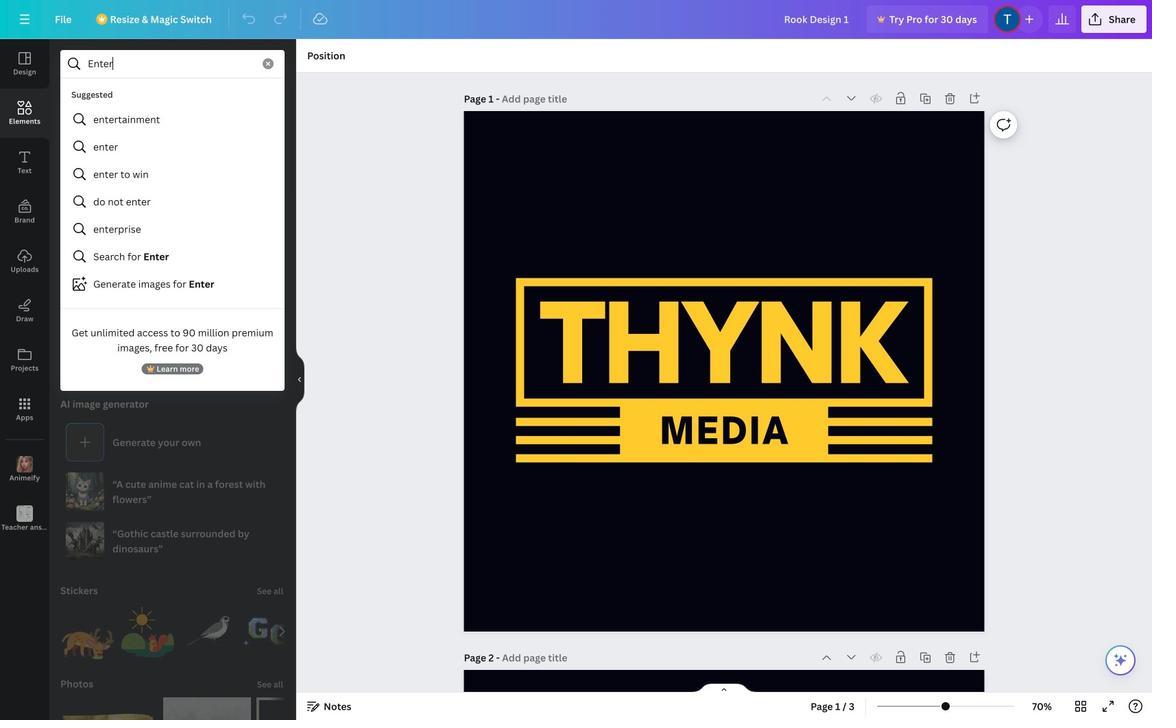 Task type: describe. For each thing, give the bounding box(es) containing it.
Search elements search field
[[88, 51, 254, 77]]

paper film portrait image
[[257, 698, 302, 720]]

rounded square image
[[104, 248, 143, 286]]

sketchy drawing arrows vector illustration image
[[241, 324, 296, 379]]

1 candle doodle image from the top
[[60, 154, 115, 209]]

golden texture,splashes of gold, background,element spot. image
[[60, 698, 158, 720]]

canva assistant image
[[1113, 652, 1129, 669]]

Page title text field
[[502, 92, 569, 106]]

hide image
[[296, 347, 305, 413]]

1 add this line to the canvas image from the left
[[148, 248, 187, 286]]

2 candle doodle image from the top
[[60, 324, 115, 379]]

Page title text field
[[502, 651, 569, 665]]

egypt white gold sprinkles scattered chunks rectangle image
[[121, 154, 176, 209]]



Task type: vqa. For each thing, say whether or not it's contained in the screenshot.
Colorful Floral Illustrative Class Agenda Presentation group
no



Task type: locate. For each thing, give the bounding box(es) containing it.
1 horizontal spatial add this line to the canvas image
[[192, 248, 230, 286]]

list
[[60, 84, 285, 298]]

show pages image
[[691, 683, 757, 694]]

search menu list box
[[60, 84, 285, 380]]

group
[[241, 154, 296, 209], [121, 324, 176, 379], [181, 324, 236, 379], [241, 324, 296, 379]]

candle doodle image left egypt white gold sprinkles scattered chunks rectangle image
[[60, 154, 115, 209]]

two lines letter d design vector illustrator image
[[121, 324, 176, 379]]

square image
[[60, 248, 99, 286]]

0 horizontal spatial add this line to the canvas image
[[148, 248, 187, 286]]

triangle up image
[[280, 248, 318, 286]]

candle doodle image left two lines letter d design vector illustrator image
[[60, 324, 115, 379]]

untitled media image
[[163, 698, 251, 720]]

option
[[60, 320, 285, 380]]

2 add this line to the canvas image from the left
[[192, 248, 230, 286]]

main menu bar
[[0, 0, 1152, 39]]

Design title text field
[[773, 5, 861, 33]]

candle doodle image
[[60, 154, 115, 209], [60, 324, 115, 379]]

add this line to the canvas image
[[148, 248, 187, 286], [192, 248, 230, 286]]

0 vertical spatial candle doodle image
[[60, 154, 115, 209]]

1 vertical spatial candle doodle image
[[60, 324, 115, 379]]

side panel tab list
[[0, 39, 49, 544]]



